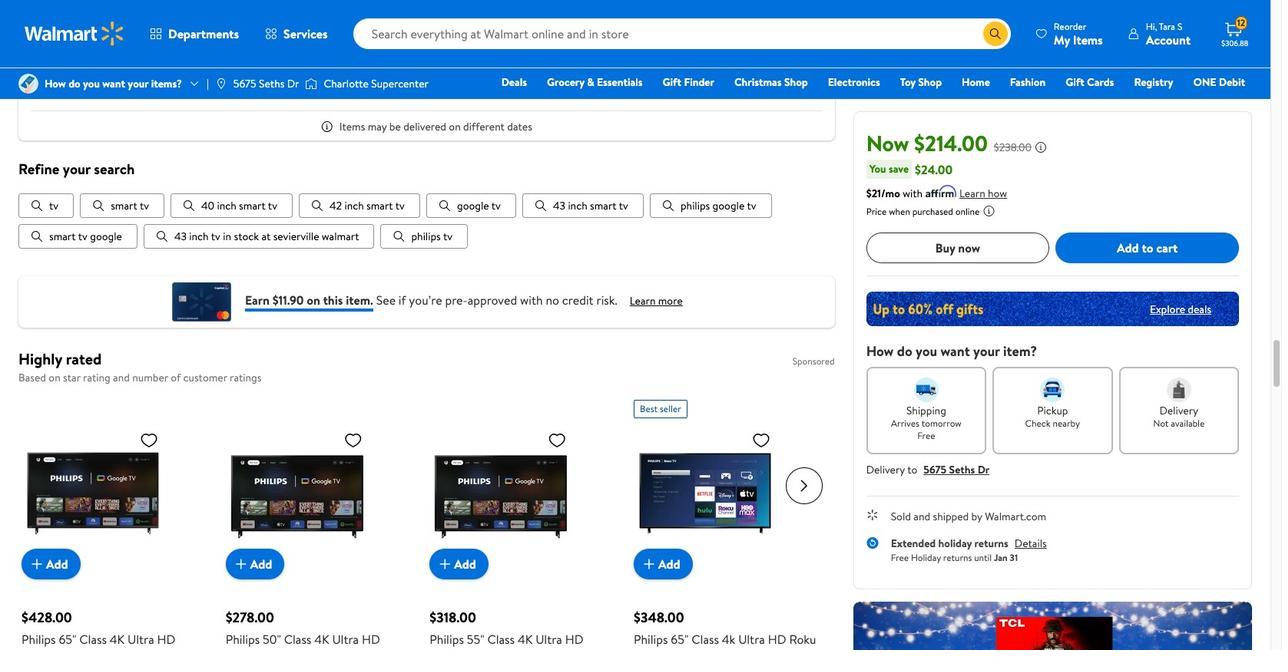 Task type: locate. For each thing, give the bounding box(es) containing it.
learn for learn how
[[960, 186, 986, 201]]

to for add to cart
[[1142, 240, 1154, 257]]

(2160p) inside '$278.00 philips 50" class 4k ultra hd (2160p) google smart led t'
[[226, 649, 265, 651]]

1 vertical spatial seths
[[950, 463, 976, 478]]

1 horizontal spatial you
[[916, 342, 938, 361]]

christmas
[[735, 75, 782, 90]]

3 google from the left
[[472, 649, 511, 651]]

best
[[640, 403, 658, 416]]

0 vertical spatial to
[[523, 70, 536, 89]]

philips down $318.00
[[430, 632, 464, 649]]

product group containing $278.00
[[226, 394, 408, 651]]

0 vertical spatial and
[[113, 370, 130, 386]]

free inside shipping arrives tomorrow free
[[918, 430, 936, 443]]

to up explore
[[1142, 240, 1154, 257]]

65" down $428.00
[[59, 632, 76, 649]]

philips for philips tv
[[412, 229, 441, 244]]

on left different
[[449, 119, 461, 135]]

65" down $348.00
[[671, 632, 689, 649]]

0 vertical spatial cart
[[539, 70, 564, 89]]

4 ultra from the left
[[739, 632, 765, 649]]

0 horizontal spatial returns
[[944, 551, 973, 565]]

roku
[[790, 632, 817, 649]]

smart inside 42 inch smart tv button
[[367, 198, 393, 213]]

of
[[171, 370, 181, 386]]

4 add to cart image from the left
[[640, 556, 659, 574]]

on
[[449, 119, 461, 135], [307, 292, 320, 309], [49, 370, 60, 386]]

want left item?
[[941, 342, 970, 361]]

1 vertical spatial on
[[307, 292, 320, 309]]

smart inside '$278.00 philips 50" class 4k ultra hd (2160p) google smart led t'
[[310, 649, 342, 651]]

4 product group from the left
[[634, 394, 817, 651]]

1 add to cart image from the left
[[28, 556, 46, 574]]

grocery
[[547, 75, 585, 90]]

class inside $318.00 philips 55" class 4k ultra hd (2160p) google smart led t
[[488, 632, 515, 649]]

add button up $428.00
[[22, 550, 80, 580]]

google inside philips google tv button
[[713, 198, 745, 213]]

google tv list item
[[427, 193, 516, 218]]

smart tv google list item
[[18, 224, 138, 249]]

you up 'intent image for shipping'
[[916, 342, 938, 361]]

3 product group from the left
[[430, 394, 613, 651]]

0 horizontal spatial delivery
[[867, 463, 905, 478]]

and right sold at the right bottom of page
[[914, 510, 931, 525]]

cart up explore
[[1157, 240, 1178, 257]]

learn inside learn how button
[[960, 186, 986, 201]]

shop for toy shop
[[919, 75, 942, 90]]

0 horizontal spatial now
[[272, 70, 302, 90]]

5675 right | at the left top of page
[[234, 76, 256, 91]]

star
[[63, 370, 81, 386]]

product group containing $428.00
[[22, 394, 204, 651]]

items inside reorder my items
[[1074, 31, 1103, 48]]

4 hd from the left
[[768, 632, 787, 649]]

and
[[113, 370, 130, 386], [914, 510, 931, 525]]

dr up by
[[978, 463, 990, 478]]

65" inside $348.00 philips 65" class 4k ultra hd roku smart tv (65pul6553/f7)
[[671, 632, 689, 649]]

add to favorites list, philips 50" class 4k ultra hd (2160p) google smart led tv (50pul7552/f7) image
[[344, 431, 363, 451]]

0 horizontal spatial cart
[[539, 70, 564, 89]]

christmas shop link
[[728, 74, 815, 91]]

with
[[903, 186, 923, 201], [520, 292, 543, 309]]

google for $428.00
[[64, 649, 103, 651]]

learn how
[[960, 186, 1008, 201]]

3 (2160p) from the left
[[430, 649, 469, 651]]

learn up the online
[[960, 186, 986, 201]]

None checkbox
[[38, 15, 52, 28], [241, 15, 255, 29], [38, 15, 52, 28], [241, 15, 255, 29]]

to inside add to cart button
[[1142, 240, 1154, 257]]

purchased
[[913, 205, 954, 218]]

2 shop from the left
[[919, 75, 942, 90]]

0 vertical spatial now
[[272, 70, 302, 90]]

1 philips from the left
[[22, 632, 56, 649]]

deals link
[[495, 74, 534, 91]]

3 class from the left
[[488, 632, 515, 649]]

0 horizontal spatial led
[[345, 649, 367, 651]]

4k inside $428.00 philips 65" class 4k ultra hd (2160p) google smart le
[[110, 632, 125, 649]]

cart right deals link on the top of page
[[539, 70, 564, 89]]

led inside '$278.00 philips 50" class 4k ultra hd (2160p) google smart led t'
[[345, 649, 367, 651]]

40
[[201, 198, 215, 213]]

items left may
[[340, 119, 365, 135]]

shop right toy on the right of page
[[919, 75, 942, 90]]

now
[[959, 240, 981, 257]]

1 vertical spatial and
[[914, 510, 931, 525]]

how right sponsored
[[867, 342, 894, 361]]

your
[[128, 76, 149, 91], [63, 159, 91, 179], [974, 342, 1000, 361]]

want for item?
[[941, 342, 970, 361]]

2 smart from the left
[[310, 649, 342, 651]]

(2160p) for $428.00
[[22, 649, 61, 651]]

43
[[553, 198, 566, 213], [174, 229, 187, 244]]

0 horizontal spatial with
[[520, 292, 543, 309]]

walmart+
[[1200, 96, 1246, 111]]

not
[[1154, 417, 1169, 430]]

returns
[[975, 536, 1009, 552], [944, 551, 973, 565]]

None checkbox
[[445, 15, 459, 29]]

2 class from the left
[[284, 632, 312, 649]]

class for $278.00
[[284, 632, 312, 649]]

hd inside $318.00 philips 55" class 4k ultra hd (2160p) google smart led t
[[565, 632, 584, 649]]

1 horizontal spatial how
[[867, 342, 894, 361]]

how down walmart image
[[45, 76, 66, 91]]

0 vertical spatial seths
[[259, 76, 285, 91]]

class for $428.00
[[79, 632, 107, 649]]

2 horizontal spatial google
[[713, 198, 745, 213]]

arrives
[[892, 417, 920, 430]]

(2160p) inside $428.00 philips 65" class 4k ultra hd (2160p) google smart le
[[22, 649, 61, 651]]

1 horizontal spatial now
[[867, 128, 910, 158]]

1 vertical spatial free
[[891, 551, 909, 565]]

on inside highly rated based on star rating and number of customer ratings
[[49, 370, 60, 386]]

2 horizontal spatial google
[[472, 649, 511, 651]]

1 horizontal spatial items
[[1074, 31, 1103, 48]]

philips down $278.00
[[226, 632, 260, 649]]

philips down $428.00
[[22, 632, 56, 649]]

learn left more
[[630, 294, 656, 309]]

1 vertical spatial cart
[[1157, 240, 1178, 257]]

0 horizontal spatial philips
[[412, 229, 441, 244]]

add button up $348.00
[[634, 550, 693, 580]]

s
[[1178, 20, 1183, 33]]

1 horizontal spatial led
[[549, 649, 571, 651]]

0 vertical spatial with
[[903, 186, 923, 201]]

google inside smart tv google button
[[90, 229, 122, 244]]

(2160p) down $318.00
[[430, 649, 469, 651]]

on left this
[[307, 292, 320, 309]]

when
[[889, 205, 911, 218]]

1 smart from the left
[[106, 649, 138, 651]]

0 horizontal spatial 43
[[174, 229, 187, 244]]

 image right | at the left top of page
[[215, 78, 227, 90]]

intent image for shipping image
[[915, 378, 939, 403]]

holiday
[[911, 551, 941, 565]]

gift left cards
[[1066, 75, 1085, 90]]

pre-
[[445, 292, 468, 309]]

hd for $318.00
[[565, 632, 584, 649]]

shipped
[[933, 510, 969, 525]]

0 horizontal spatial dr
[[287, 76, 299, 91]]

0 horizontal spatial how
[[45, 76, 66, 91]]

2 add button from the left
[[226, 550, 285, 580]]

4k inside '$278.00 philips 50" class 4k ultra hd (2160p) google smart led t'
[[315, 632, 329, 649]]

to for delivery to 5675 seths dr
[[908, 463, 918, 478]]

class inside $428.00 philips 65" class 4k ultra hd (2160p) google smart le
[[79, 632, 107, 649]]

0 vertical spatial how
[[45, 76, 66, 91]]

philips 55" class 4k ultra hd (2160p) google smart led tv (55pul7552/f7) image
[[430, 425, 573, 568]]

0 horizontal spatial google
[[64, 649, 103, 651]]

to left 5675 seths dr "button"
[[908, 463, 918, 478]]

to right items
[[523, 70, 536, 89]]

philips 65" class 4k ultra hd (2160p) google smart led television (65pul7552/f7) image
[[22, 425, 164, 568]]

search
[[94, 159, 135, 179]]

3 add to cart image from the left
[[436, 556, 454, 574]]

intent image for delivery image
[[1167, 378, 1192, 403]]

2 product group from the left
[[226, 394, 408, 651]]

1 ultra from the left
[[128, 632, 154, 649]]

2 horizontal spatial your
[[974, 342, 1000, 361]]

add to favorites list, philips 65" class 4k ultra hd roku smart tv (65pul6553/f7) image
[[752, 431, 771, 451]]

inch for 43 inch tv in stock at sevierville walmart
[[189, 229, 209, 244]]

smart inside $428.00 philips 65" class 4k ultra hd (2160p) google smart le
[[106, 649, 138, 651]]

 image
[[18, 74, 38, 94], [215, 78, 227, 90]]

1 horizontal spatial google
[[457, 198, 489, 213]]

google down $318.00
[[472, 649, 511, 651]]

items right my
[[1074, 31, 1103, 48]]

gift left "finder" on the right top
[[663, 75, 682, 90]]

1 horizontal spatial do
[[897, 342, 913, 361]]

shop
[[785, 75, 808, 90], [919, 75, 942, 90]]

now for now $214.00
[[867, 128, 910, 158]]

2 gift from the left
[[1066, 75, 1085, 90]]

tv
[[49, 198, 59, 213], [140, 198, 149, 213], [268, 198, 277, 213], [396, 198, 405, 213], [492, 198, 501, 213], [619, 198, 629, 213], [747, 198, 757, 213], [78, 229, 88, 244], [211, 229, 221, 244], [443, 229, 453, 244]]

my
[[1054, 31, 1071, 48]]

add to cart image for $278.00
[[232, 556, 250, 574]]

how do you want your items?
[[45, 76, 182, 91]]

1 horizontal spatial delivery
[[1160, 404, 1199, 419]]

class inside $348.00 philips 65" class 4k ultra hd roku smart tv (65pul6553/f7)
[[692, 632, 719, 649]]

42 inch smart tv button
[[299, 193, 420, 218]]

0 horizontal spatial want
[[102, 76, 125, 91]]

1 vertical spatial to
[[1142, 240, 1154, 257]]

toy shop
[[901, 75, 942, 90]]

4k for $278.00
[[315, 632, 329, 649]]

4 class from the left
[[692, 632, 719, 649]]

philips tv button
[[381, 224, 468, 249]]

delivery for not
[[1160, 404, 1199, 419]]

gift cards link
[[1059, 74, 1122, 91]]

4k inside $318.00 philips 55" class 4k ultra hd (2160p) google smart led t
[[518, 632, 533, 649]]

ultra inside $428.00 philips 65" class 4k ultra hd (2160p) google smart le
[[128, 632, 154, 649]]

tara
[[1160, 20, 1176, 33]]

led for $318.00
[[549, 649, 571, 651]]

1 horizontal spatial free
[[918, 430, 936, 443]]

seths
[[259, 76, 285, 91], [950, 463, 976, 478]]

led inside $318.00 philips 55" class 4k ultra hd (2160p) google smart led t
[[549, 649, 571, 651]]

43 inside list item
[[553, 198, 566, 213]]

1 vertical spatial dr
[[978, 463, 990, 478]]

5675 seths dr
[[234, 76, 299, 91]]

1 vertical spatial 43
[[174, 229, 187, 244]]

43 inside list item
[[174, 229, 187, 244]]

list
[[18, 193, 835, 249]]

2 horizontal spatial to
[[1142, 240, 1154, 257]]

one debit link
[[1187, 74, 1253, 91]]

1 horizontal spatial on
[[307, 292, 320, 309]]

43 inch smart tv button
[[523, 193, 644, 218]]

learn inside capital one  earn $11.90 on this item. see if you're pre-approved with no credit risk. learn more element
[[630, 294, 656, 309]]

free left holiday
[[891, 551, 909, 565]]

smart inside smart tv button
[[111, 198, 137, 213]]

ultra
[[128, 632, 154, 649], [332, 632, 359, 649], [536, 632, 562, 649], [739, 632, 765, 649]]

philips down $348.00
[[634, 632, 668, 649]]

0 horizontal spatial items
[[340, 119, 365, 135]]

smart for 43 inch smart tv
[[590, 198, 617, 213]]

1 add button from the left
[[22, 550, 80, 580]]

philips google tv
[[681, 198, 757, 213]]

0 horizontal spatial (2160p)
[[22, 649, 61, 651]]

$318.00
[[430, 609, 476, 628]]

ultra inside $348.00 philips 65" class 4k ultra hd roku smart tv (65pul6553/f7)
[[739, 632, 765, 649]]

43 inch smart tv list item
[[523, 193, 644, 218]]

1 horizontal spatial gift
[[1066, 75, 1085, 90]]

delivery up sold at the right bottom of page
[[867, 463, 905, 478]]

legal information image
[[983, 205, 996, 218]]

add
[[448, 70, 473, 89], [1118, 240, 1140, 257], [46, 556, 68, 573], [250, 556, 272, 573], [454, 556, 476, 573], [659, 556, 681, 573]]

2 hd from the left
[[362, 632, 380, 649]]

smart inside $318.00 philips 55" class 4k ultra hd (2160p) google smart led t
[[514, 649, 546, 651]]

with up price when purchased online
[[903, 186, 923, 201]]

0 horizontal spatial shop
[[785, 75, 808, 90]]

2 add to cart image from the left
[[232, 556, 250, 574]]

1 led from the left
[[345, 649, 367, 651]]

3 philips from the left
[[430, 632, 464, 649]]

returns left 31
[[975, 536, 1009, 552]]

hd for $428.00
[[157, 632, 176, 649]]

philips for $428.00
[[22, 632, 56, 649]]

add for philips 65" class 4k ultra hd roku smart tv (65pul6553/f7) image
[[659, 556, 681, 573]]

(2160p) down $278.00
[[226, 649, 265, 651]]

add for philips 50" class 4k ultra hd (2160p) google smart led tv (50pul7552/f7) 'image'
[[250, 556, 272, 573]]

1 horizontal spatial google
[[268, 649, 307, 651]]

product group
[[22, 394, 204, 651], [226, 394, 408, 651], [430, 394, 613, 651], [634, 394, 817, 651]]

now for now $241.94 $265.94
[[272, 70, 302, 90]]

toy
[[901, 75, 916, 90]]

want left items?
[[102, 76, 125, 91]]

until
[[975, 551, 992, 565]]

price
[[867, 205, 887, 218]]

0 vertical spatial items
[[1074, 31, 1103, 48]]

1 vertical spatial you
[[916, 342, 938, 361]]

want
[[102, 76, 125, 91], [941, 342, 970, 361]]

1 horizontal spatial  image
[[215, 78, 227, 90]]

delivery inside delivery not available
[[1160, 404, 1199, 419]]

1 horizontal spatial (2160p)
[[226, 649, 265, 651]]

0 vertical spatial delivery
[[1160, 404, 1199, 419]]

philips for $318.00
[[430, 632, 464, 649]]

0 vertical spatial your
[[128, 76, 149, 91]]

1 vertical spatial delivery
[[867, 463, 905, 478]]

1 vertical spatial your
[[63, 159, 91, 179]]

hd inside '$278.00 philips 50" class 4k ultra hd (2160p) google smart led t'
[[362, 632, 380, 649]]

add to cart image up $428.00
[[28, 556, 46, 574]]

1 vertical spatial 5675
[[924, 463, 947, 478]]

2 4k from the left
[[315, 632, 329, 649]]

departments button
[[137, 15, 252, 52]]

2 ultra from the left
[[332, 632, 359, 649]]

add to cart image
[[28, 556, 46, 574], [232, 556, 250, 574], [436, 556, 454, 574], [640, 556, 659, 574]]

0 vertical spatial do
[[69, 76, 80, 91]]

seths down "services" popup button
[[259, 76, 285, 91]]

earn $11.90 on this item. see if you're pre-approved with no credit risk.
[[245, 292, 618, 309]]

philips inside "philips tv" button
[[412, 229, 441, 244]]

google for $318.00
[[472, 649, 511, 651]]

services
[[284, 25, 328, 42]]

delivery down intent image for delivery
[[1160, 404, 1199, 419]]

1 horizontal spatial shop
[[919, 75, 942, 90]]

add to cart image up $278.00
[[232, 556, 250, 574]]

your left item?
[[974, 342, 1000, 361]]

delivery to 5675 seths dr
[[867, 463, 990, 478]]

0 horizontal spatial google
[[90, 229, 122, 244]]

add to cart image up $348.00
[[640, 556, 659, 574]]

$21/mo
[[867, 186, 901, 201]]

shipping
[[907, 404, 947, 419]]

do up shipping
[[897, 342, 913, 361]]

now up you
[[867, 128, 910, 158]]

2 vertical spatial on
[[49, 370, 60, 386]]

do for how do you want your items?
[[69, 76, 80, 91]]

0 horizontal spatial 4k
[[110, 632, 125, 649]]

ultra inside $318.00 philips 55" class 4k ultra hd (2160p) google smart led t
[[536, 632, 562, 649]]

smart for 40 inch smart tv
[[239, 198, 266, 213]]

google inside $318.00 philips 55" class 4k ultra hd (2160p) google smart led t
[[472, 649, 511, 651]]

0 vertical spatial 43
[[553, 198, 566, 213]]

1 class from the left
[[79, 632, 107, 649]]

0 horizontal spatial you
[[83, 76, 100, 91]]

item?
[[1004, 342, 1038, 361]]

0 vertical spatial free
[[918, 430, 936, 443]]

2 (2160p) from the left
[[226, 649, 265, 651]]

capital one  earn $11.90 on this item. see if you're pre-approved with no credit risk. learn more element
[[630, 294, 683, 310]]

2 65" from the left
[[671, 632, 689, 649]]

2 philips from the left
[[226, 632, 260, 649]]

next slide for highly rated list image
[[786, 468, 823, 505]]

gift finder
[[663, 75, 715, 90]]

ultra for $428.00
[[128, 632, 154, 649]]

4 smart from the left
[[634, 649, 666, 651]]

(2160p) down $428.00
[[22, 649, 61, 651]]

add button up $318.00
[[430, 550, 489, 580]]

you down walmart image
[[83, 76, 100, 91]]

departments
[[168, 25, 239, 42]]

your left search
[[63, 159, 91, 179]]

$265.94
[[364, 70, 411, 90]]

sponsored
[[793, 355, 835, 368]]

1 horizontal spatial 4k
[[315, 632, 329, 649]]

4k for $318.00
[[518, 632, 533, 649]]

3 ultra from the left
[[536, 632, 562, 649]]

1 4k from the left
[[110, 632, 125, 649]]

(65pul6553/f7)
[[686, 649, 774, 651]]

2 horizontal spatial (2160p)
[[430, 649, 469, 651]]

seths up sold and shipped by walmart.com
[[950, 463, 976, 478]]

2 led from the left
[[549, 649, 571, 651]]

1 shop from the left
[[785, 75, 808, 90]]

and right rating at the bottom left of page
[[113, 370, 130, 386]]

0 horizontal spatial 65"
[[59, 632, 76, 649]]

inch inside button
[[345, 198, 364, 213]]

on left star
[[49, 370, 60, 386]]

43 inch tv in stock at sevierville walmart button
[[144, 224, 375, 249]]

shop for christmas shop
[[785, 75, 808, 90]]

Search search field
[[353, 18, 1011, 49]]

0 vertical spatial want
[[102, 76, 125, 91]]

1 horizontal spatial 43
[[553, 198, 566, 213]]

0 horizontal spatial free
[[891, 551, 909, 565]]

2 horizontal spatial 4k
[[518, 632, 533, 649]]

christmas shop
[[735, 75, 808, 90]]

smart inside 40 inch smart tv button
[[239, 198, 266, 213]]

philips inside philips google tv button
[[681, 198, 710, 213]]

1 horizontal spatial want
[[941, 342, 970, 361]]

now
[[272, 70, 302, 90], [867, 128, 910, 158]]

cart inside the add 3 items to cart button
[[539, 70, 564, 89]]

smart inside 43 inch smart tv button
[[590, 198, 617, 213]]

at
[[262, 229, 271, 244]]

google down $278.00
[[268, 649, 307, 651]]

philips inside $428.00 philips 65" class 4k ultra hd (2160p) google smart le
[[22, 632, 56, 649]]

0 vertical spatial you
[[83, 76, 100, 91]]

how
[[988, 186, 1008, 201]]

1 (2160p) from the left
[[22, 649, 61, 651]]

1 hd from the left
[[157, 632, 176, 649]]

smart for $318.00
[[514, 649, 546, 651]]

ultra inside '$278.00 philips 50" class 4k ultra hd (2160p) google smart led t'
[[332, 632, 359, 649]]

item.
[[346, 292, 373, 309]]

65" for $428.00
[[59, 632, 76, 649]]

up to sixty percent off deals. shop now. image
[[867, 292, 1240, 327]]

how for how do you want your item?
[[867, 342, 894, 361]]

philips inside $318.00 philips 55" class 4k ultra hd (2160p) google smart led t
[[430, 632, 464, 649]]

google inside '$278.00 philips 50" class 4k ultra hd (2160p) google smart led t'
[[268, 649, 307, 651]]

google for $278.00
[[268, 649, 307, 651]]

$428.00 philips 65" class 4k ultra hd (2160p) google smart le
[[22, 609, 176, 651]]

available
[[1172, 417, 1205, 430]]

free inside extended holiday returns details free holiday returns until jan 31
[[891, 551, 909, 565]]

your left items?
[[128, 76, 149, 91]]

with left no
[[520, 292, 543, 309]]

now left $241.94
[[272, 70, 302, 90]]

affirm image
[[926, 185, 957, 198]]

shop right 'christmas'
[[785, 75, 808, 90]]

3 smart from the left
[[514, 649, 546, 651]]

2 google from the left
[[268, 649, 307, 651]]

add 3 items to cart
[[448, 70, 564, 89]]

2 vertical spatial to
[[908, 463, 918, 478]]

1 vertical spatial how
[[867, 342, 894, 361]]

65" inside $428.00 philips 65" class 4k ultra hd (2160p) google smart le
[[59, 632, 76, 649]]

0 horizontal spatial gift
[[663, 75, 682, 90]]

3 hd from the left
[[565, 632, 584, 649]]

 image for 5675
[[215, 78, 227, 90]]

learn
[[960, 186, 986, 201], [630, 294, 656, 309]]

inch for 43 inch smart tv
[[568, 198, 588, 213]]

1 horizontal spatial your
[[128, 76, 149, 91]]

65" for $348.00
[[671, 632, 689, 649]]

you for how do you want your item?
[[916, 342, 938, 361]]

add to cart image up $318.00
[[436, 556, 454, 574]]

4 philips from the left
[[634, 632, 668, 649]]

0 vertical spatial learn
[[960, 186, 986, 201]]

delivery for to
[[867, 463, 905, 478]]

shop inside "link"
[[785, 75, 808, 90]]

 image
[[305, 76, 318, 91]]

1 google from the left
[[64, 649, 103, 651]]

add button up $278.00
[[226, 550, 285, 580]]

0 horizontal spatial do
[[69, 76, 80, 91]]

do down walmart image
[[69, 76, 80, 91]]

0 horizontal spatial  image
[[18, 74, 38, 94]]

 image down walmart image
[[18, 74, 38, 94]]

toy shop link
[[894, 74, 949, 91]]

1 vertical spatial philips
[[412, 229, 441, 244]]

smart inside smart tv google button
[[49, 229, 76, 244]]

0 horizontal spatial on
[[49, 370, 60, 386]]

add to cart image for $428.00
[[28, 556, 46, 574]]

free down shipping
[[918, 430, 936, 443]]

3 add button from the left
[[430, 550, 489, 580]]

0 horizontal spatial learn
[[630, 294, 656, 309]]

google inside $428.00 philips 65" class 4k ultra hd (2160p) google smart le
[[64, 649, 103, 651]]

shipping arrives tomorrow free
[[892, 404, 962, 443]]

31
[[1010, 551, 1018, 565]]

1 horizontal spatial cart
[[1157, 240, 1178, 257]]

hd inside $428.00 philips 65" class 4k ultra hd (2160p) google smart le
[[157, 632, 176, 649]]

1 65" from the left
[[59, 632, 76, 649]]

1 horizontal spatial learn
[[960, 186, 986, 201]]

1 vertical spatial with
[[520, 292, 543, 309]]

want for items?
[[102, 76, 125, 91]]

1 horizontal spatial philips
[[681, 198, 710, 213]]

0 horizontal spatial to
[[523, 70, 536, 89]]

class inside '$278.00 philips 50" class 4k ultra hd (2160p) google smart led t'
[[284, 632, 312, 649]]

smart for 42 inch smart tv
[[367, 198, 393, 213]]

1 gift from the left
[[663, 75, 682, 90]]

google down $428.00
[[64, 649, 103, 651]]

0 horizontal spatial 5675
[[234, 76, 256, 91]]

1 horizontal spatial dr
[[978, 463, 990, 478]]

returns left until
[[944, 551, 973, 565]]

smart for $278.00
[[310, 649, 342, 651]]

65"
[[59, 632, 76, 649], [671, 632, 689, 649]]

3 4k from the left
[[518, 632, 533, 649]]

philips inside '$278.00 philips 50" class 4k ultra hd (2160p) google smart led t'
[[226, 632, 260, 649]]

(2160p) inside $318.00 philips 55" class 4k ultra hd (2160p) google smart led t
[[430, 649, 469, 651]]

5675 down tomorrow
[[924, 463, 947, 478]]

dr left $241.94
[[287, 76, 299, 91]]

1 product group from the left
[[22, 394, 204, 651]]

highly
[[18, 349, 62, 369]]

$214.00
[[915, 128, 988, 158]]

1 vertical spatial now
[[867, 128, 910, 158]]

and inside highly rated based on star rating and number of customer ratings
[[113, 370, 130, 386]]

0 horizontal spatial your
[[63, 159, 91, 179]]



Task type: vqa. For each thing, say whether or not it's contained in the screenshot.


Task type: describe. For each thing, give the bounding box(es) containing it.
hi,
[[1146, 20, 1158, 33]]

43 inch tv in stock at sevierville walmart
[[174, 229, 359, 244]]

class for $318.00
[[488, 632, 515, 649]]

hd inside $348.00 philips 65" class 4k ultra hd roku smart tv (65pul6553/f7)
[[768, 632, 787, 649]]

inch for 40 inch smart tv
[[217, 198, 237, 213]]

ultra for $318.00
[[536, 632, 562, 649]]

5675 seths dr button
[[924, 463, 990, 478]]

rating
[[83, 370, 110, 386]]

registry link
[[1128, 74, 1181, 91]]

best seller
[[640, 403, 682, 416]]

1 horizontal spatial 5675
[[924, 463, 947, 478]]

$241.94
[[306, 70, 357, 90]]

different
[[464, 119, 505, 135]]

0 horizontal spatial seths
[[259, 76, 285, 91]]

add button for $278.00
[[226, 550, 285, 580]]

your for how do you want your item?
[[974, 342, 1000, 361]]

your for how do you want your items?
[[128, 76, 149, 91]]

walmart+ link
[[1193, 95, 1253, 112]]

smart tv list item
[[80, 193, 165, 218]]

hi, tara s account
[[1146, 20, 1191, 48]]

0 vertical spatial on
[[449, 119, 461, 135]]

customer
[[183, 370, 227, 386]]

price when purchased online
[[867, 205, 980, 218]]

$428.00
[[22, 609, 72, 628]]

add to cart image for $318.00
[[436, 556, 454, 574]]

explore
[[1150, 302, 1186, 317]]

deals
[[1188, 302, 1212, 317]]

this
[[323, 292, 343, 309]]

you for how do you want your items?
[[83, 76, 100, 91]]

home link
[[955, 74, 997, 91]]

12
[[1238, 16, 1246, 29]]

capitalone image
[[171, 283, 233, 322]]

cards
[[1088, 75, 1115, 90]]

ultra for $278.00
[[332, 632, 359, 649]]

grocery & essentials
[[547, 75, 643, 90]]

save
[[889, 161, 909, 177]]

gift for gift cards
[[1066, 75, 1085, 90]]

(2160p) for $278.00
[[226, 649, 265, 651]]

explore deals link
[[1144, 296, 1218, 323]]

search icon image
[[990, 28, 1002, 40]]

may
[[368, 119, 387, 135]]

led for $278.00
[[345, 649, 367, 651]]

philips tv list item
[[381, 224, 468, 249]]

number
[[132, 370, 168, 386]]

fashion link
[[1004, 74, 1053, 91]]

 image for how
[[18, 74, 38, 94]]

hd for $278.00
[[362, 632, 380, 649]]

reorder my items
[[1054, 20, 1103, 48]]

50"
[[263, 632, 281, 649]]

|
[[207, 76, 209, 91]]

smart tv google
[[49, 229, 122, 244]]

add for "philips 55" class 4k ultra hd (2160p) google smart led tv (55pul7552/f7)" "image"
[[454, 556, 476, 573]]

account
[[1146, 31, 1191, 48]]

42 inch smart tv
[[330, 198, 405, 213]]

sold
[[891, 510, 912, 525]]

grocery & essentials link
[[540, 74, 650, 91]]

0 vertical spatial dr
[[287, 76, 299, 91]]

4 add button from the left
[[634, 550, 693, 580]]

dates
[[507, 119, 533, 135]]

items may be delivered on different dates
[[340, 119, 533, 135]]

$278.00
[[226, 609, 274, 628]]

add to cart
[[1118, 240, 1178, 257]]

jan
[[995, 551, 1008, 565]]

product group containing $348.00
[[634, 394, 817, 651]]

philips google tv button
[[650, 193, 772, 218]]

1 horizontal spatial returns
[[975, 536, 1009, 552]]

smart tv
[[111, 198, 149, 213]]

delivered
[[404, 119, 447, 135]]

list containing tv
[[18, 193, 835, 249]]

add button for $428.00
[[22, 550, 80, 580]]

details button
[[1015, 536, 1047, 552]]

0 vertical spatial 5675
[[234, 76, 256, 91]]

$238.00
[[994, 140, 1032, 155]]

$278.00 philips 50" class 4k ultra hd (2160p) google smart led t
[[226, 609, 384, 651]]

google inside "google tv" button
[[457, 198, 489, 213]]

items
[[487, 70, 520, 89]]

$24.00
[[915, 161, 953, 178]]

learn for learn more
[[630, 294, 656, 309]]

ratings
[[230, 370, 262, 386]]

add for philips 65" class 4k ultra hd (2160p) google smart led television (65pul7552/f7) image
[[46, 556, 68, 573]]

finder
[[684, 75, 715, 90]]

to inside the add 3 items to cart button
[[523, 70, 536, 89]]

philips 65" class 4k ultra hd roku smart tv (65pul6553/f7) image
[[634, 425, 777, 568]]

philips google tv list item
[[650, 193, 772, 218]]

highly rated based on star rating and number of customer ratings
[[18, 349, 262, 386]]

sevierville
[[273, 229, 319, 244]]

1 horizontal spatial with
[[903, 186, 923, 201]]

google tv button
[[427, 193, 516, 218]]

add to favorites list, philips 65" class 4k ultra hd (2160p) google smart led television (65pul7552/f7) image
[[140, 431, 158, 451]]

intent image for pickup image
[[1041, 378, 1065, 403]]

philips for philips google tv
[[681, 198, 710, 213]]

&
[[587, 75, 595, 90]]

43 for 43 inch smart tv
[[553, 198, 566, 213]]

no
[[546, 292, 560, 309]]

smart for $428.00
[[106, 649, 138, 651]]

42 inch smart tv list item
[[299, 193, 420, 218]]

43 inch tv in stock at sevierville walmart list item
[[144, 224, 375, 249]]

you
[[870, 161, 887, 177]]

approved
[[468, 292, 517, 309]]

explore deals
[[1150, 302, 1212, 317]]

smart inside $348.00 philips 65" class 4k ultra hd roku smart tv (65pul6553/f7)
[[634, 649, 666, 651]]

40 inch smart tv list item
[[171, 193, 293, 218]]

add button for $318.00
[[430, 550, 489, 580]]

delivery not available
[[1154, 404, 1205, 430]]

1 horizontal spatial seths
[[950, 463, 976, 478]]

tv inside list item
[[78, 229, 88, 244]]

$318.00 philips 55" class 4k ultra hd (2160p) google smart led t
[[430, 609, 588, 651]]

1 vertical spatial items
[[340, 119, 365, 135]]

philips inside $348.00 philips 65" class 4k ultra hd roku smart tv (65pul6553/f7)
[[634, 632, 668, 649]]

refine your search
[[18, 159, 135, 179]]

$11.90
[[273, 292, 304, 309]]

stock
[[234, 229, 259, 244]]

product group containing $318.00
[[430, 394, 613, 651]]

4k
[[722, 632, 736, 649]]

services button
[[252, 15, 341, 52]]

43 for 43 inch tv in stock at sevierville walmart
[[174, 229, 187, 244]]

learn more about strikethrough prices image
[[1035, 141, 1048, 154]]

Walmart Site-Wide search field
[[353, 18, 1011, 49]]

philips for $278.00
[[226, 632, 260, 649]]

philips 50" class 4k ultra hd (2160p) google smart led tv (50pul7552/f7) image
[[226, 425, 369, 568]]

items?
[[151, 76, 182, 91]]

walmart image
[[25, 22, 125, 46]]

1 horizontal spatial and
[[914, 510, 931, 525]]

now $241.94 $265.94
[[272, 70, 411, 90]]

cart inside add to cart button
[[1157, 240, 1178, 257]]

4k for $428.00
[[110, 632, 125, 649]]

add to favorites list, philips 55" class 4k ultra hd (2160p) google smart led tv (55pul7552/f7) image
[[548, 431, 567, 451]]

you save $24.00
[[870, 161, 953, 178]]

do for how do you want your item?
[[897, 342, 913, 361]]

(2160p) for $318.00
[[430, 649, 469, 651]]

how for how do you want your items?
[[45, 76, 66, 91]]

details
[[1015, 536, 1047, 552]]

philips tv
[[412, 229, 453, 244]]

extended holiday returns details free holiday returns until jan 31
[[891, 536, 1047, 565]]

inch for 42 inch smart tv
[[345, 198, 364, 213]]

smart tv google button
[[18, 224, 138, 249]]

fashion
[[1011, 75, 1046, 90]]

google tv
[[457, 198, 501, 213]]

in
[[223, 229, 231, 244]]

buy now
[[936, 240, 981, 257]]

tomorrow
[[922, 417, 962, 430]]

sold and shipped by walmart.com
[[891, 510, 1047, 525]]

tv list item
[[18, 193, 74, 218]]

seller
[[660, 403, 682, 416]]

gift for gift finder
[[663, 75, 682, 90]]



